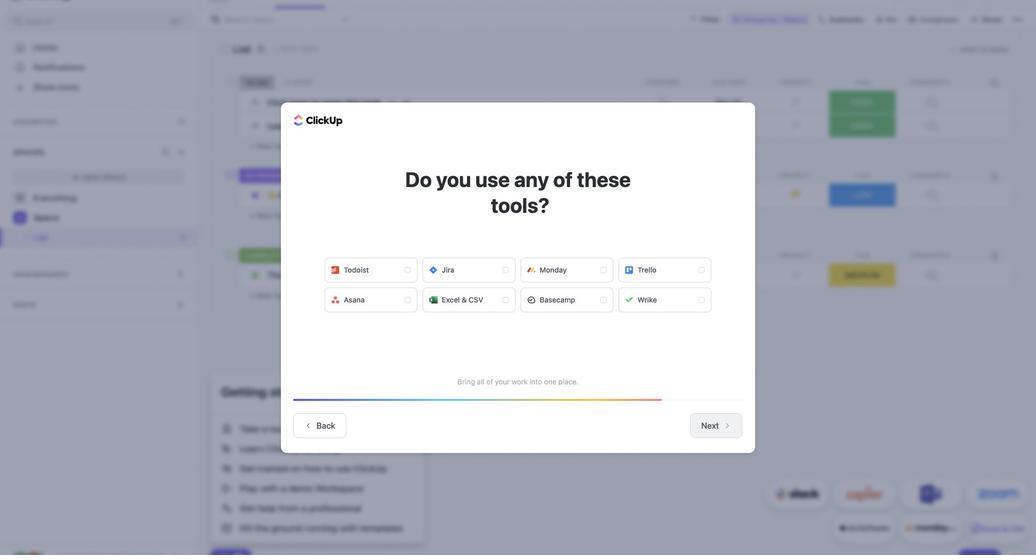 Task type: describe. For each thing, give the bounding box(es) containing it.
one
[[544, 377, 557, 386]]

you
[[436, 167, 471, 191]]

monday
[[540, 265, 567, 274]]

place.
[[559, 377, 579, 386]]

next button
[[691, 413, 743, 438]]

&
[[462, 295, 467, 304]]

next
[[702, 421, 719, 430]]

basecamp button
[[521, 288, 614, 312]]

excel & csv button
[[423, 288, 516, 312]]

1 vertical spatial of
[[487, 377, 493, 386]]

use
[[476, 167, 510, 191]]

wrike
[[638, 295, 657, 304]]

of inside do you use any of these tools?
[[554, 167, 573, 191]]

excel
[[442, 295, 460, 304]]

into
[[530, 377, 542, 386]]

jira button
[[423, 258, 516, 282]]

trello button
[[619, 258, 712, 282]]

todoist button
[[325, 258, 418, 282]]

do you use any of these tools?
[[405, 167, 631, 217]]

these
[[577, 167, 631, 191]]

csv
[[469, 295, 484, 304]]

your
[[495, 377, 510, 386]]

excel & csv
[[442, 295, 484, 304]]

clickup logo image
[[294, 115, 343, 126]]

do
[[405, 167, 432, 191]]

all
[[477, 377, 485, 386]]



Task type: vqa. For each thing, say whether or not it's contained in the screenshot.
date
no



Task type: locate. For each thing, give the bounding box(es) containing it.
back button
[[293, 413, 346, 438]]

of
[[554, 167, 573, 191], [487, 377, 493, 386]]

0 vertical spatial of
[[554, 167, 573, 191]]

monday button
[[521, 258, 614, 282]]

bring
[[458, 377, 475, 386]]

todoist
[[344, 265, 369, 274]]

any
[[514, 167, 549, 191]]

of right any
[[554, 167, 573, 191]]

0 horizontal spatial of
[[487, 377, 493, 386]]

back
[[317, 421, 336, 430]]

bring all of your work into one place.
[[458, 377, 579, 386]]

1 horizontal spatial of
[[554, 167, 573, 191]]

trello
[[638, 265, 657, 274]]

asana
[[344, 295, 365, 304]]

asana button
[[325, 288, 418, 312]]

tools?
[[491, 193, 550, 217]]

of right the all
[[487, 377, 493, 386]]

wrike button
[[619, 288, 712, 312]]

basecamp
[[540, 295, 576, 304]]

work
[[512, 377, 528, 386]]

jira
[[442, 265, 455, 274]]



